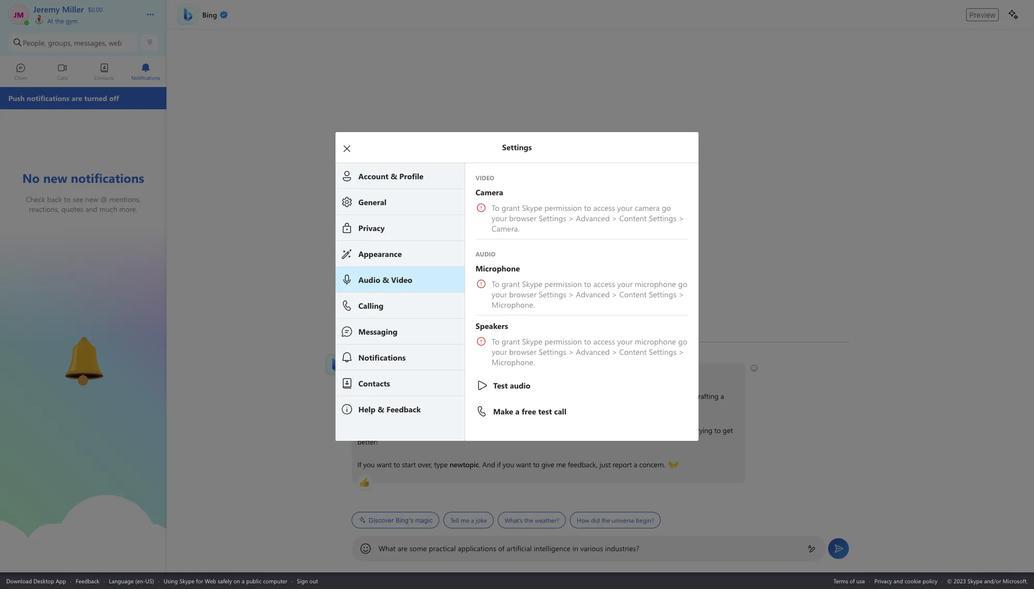 Task type: describe. For each thing, give the bounding box(es) containing it.
restaurants
[[506, 392, 540, 402]]

3 i'm from the left
[[670, 426, 680, 436]]

terms of use
[[834, 578, 865, 585]]

1 to grant skype permission to access your microphone go your browser settings > advanced > content settings > microphone. from the top
[[492, 279, 690, 310]]

mention
[[501, 403, 527, 413]]

language
[[109, 578, 134, 585]]

something
[[547, 426, 580, 436]]

today?
[[472, 369, 492, 379]]

newtopic . and if you want to give me feedback, just report a concern.
[[450, 460, 668, 470]]

2 to from the top
[[492, 279, 500, 289]]

computer
[[263, 578, 288, 585]]

me left any
[[370, 392, 380, 402]]

vegan
[[485, 392, 504, 402]]

!
[[407, 369, 408, 379]]

don't
[[603, 426, 619, 436]]

3 advanced from the top
[[576, 347, 610, 357]]

on
[[234, 578, 240, 585]]

remember
[[458, 403, 491, 413]]

feedback link
[[76, 578, 99, 585]]

groups, inside ask me any type of question, like finding vegan restaurants in cambridge, itinerary for your trip to europe or drafting a story for curious kids. in groups, remember to mention me with @bing. i'm an ai preview, so i'm still learning. sometimes i might say something weird. don't get mad at me, i'm just trying to get better! if you want to start over, type
[[433, 403, 457, 413]]

(en-
[[135, 578, 145, 585]]

feedback,
[[568, 460, 598, 470]]

ai
[[378, 426, 385, 436]]

2 want from the left
[[516, 460, 531, 470]]

give
[[542, 460, 555, 470]]

0 horizontal spatial for
[[196, 578, 203, 585]]

learning.
[[446, 426, 473, 436]]

privacy and cookie policy link
[[875, 578, 938, 585]]

groups, inside button
[[48, 38, 72, 47]]

hey, this is bing ! how can i help you today?
[[357, 369, 494, 379]]

story
[[357, 403, 373, 413]]

using skype for web safely on a public computer link
[[164, 578, 288, 585]]

me left with
[[529, 403, 539, 413]]

preview
[[970, 10, 996, 19]]

a right report
[[634, 460, 638, 470]]

sign out
[[297, 578, 318, 585]]

bing
[[392, 369, 407, 379]]

policy
[[923, 578, 938, 585]]

with
[[541, 403, 554, 413]]

me,
[[657, 426, 668, 436]]

bing's
[[396, 517, 414, 525]]

ask
[[357, 392, 369, 402]]

1 microphone from the top
[[635, 279, 676, 289]]

preview,
[[387, 426, 412, 436]]

intelligence
[[534, 544, 571, 554]]

bing,
[[352, 354, 365, 363]]

2 grant from the top
[[502, 279, 520, 289]]

camera
[[635, 203, 660, 213]]

download desktop app link
[[6, 578, 66, 585]]

what's the weather?
[[505, 517, 560, 525]]

2 microphone. from the top
[[492, 357, 535, 368]]

to inside to grant skype permission to access your camera go your browser settings > advanced > content settings > camera.
[[492, 203, 500, 213]]

weather?
[[535, 517, 560, 525]]

tell me a joke
[[451, 517, 487, 525]]

access inside to grant skype permission to access your camera go your browser settings > advanced > content settings > camera.
[[594, 203, 615, 213]]

so
[[414, 426, 421, 436]]

0 horizontal spatial just
[[600, 460, 611, 470]]

Type a message text field
[[379, 544, 799, 554]]

desktop
[[33, 578, 54, 585]]

9:24
[[367, 354, 378, 363]]

at the gym button
[[33, 15, 136, 25]]

bing, 9:24 am
[[352, 354, 390, 363]]

artificial
[[507, 544, 532, 554]]

of inside ask me any type of question, like finding vegan restaurants in cambridge, itinerary for your trip to europe or drafting a story for curious kids. in groups, remember to mention me with @bing. i'm an ai preview, so i'm still learning. sometimes i might say something weird. don't get mad at me, i'm just trying to get better! if you want to start over, type
[[411, 392, 417, 402]]

me right give at the bottom right of page
[[556, 460, 566, 470]]

how did the universe begin? button
[[570, 513, 661, 529]]

me inside tell me a joke button
[[461, 517, 469, 525]]

mad
[[633, 426, 647, 436]]

2 i'm from the left
[[423, 426, 432, 436]]

permission inside to grant skype permission to access your camera go your browser settings > advanced > content settings > camera.
[[545, 203, 582, 213]]

like
[[449, 392, 459, 402]]

out
[[310, 578, 318, 585]]

what's
[[505, 517, 523, 525]]

people,
[[23, 38, 46, 47]]

3 permission from the top
[[545, 336, 582, 347]]

download
[[6, 578, 32, 585]]

question,
[[419, 392, 447, 402]]

1 vertical spatial go
[[679, 279, 688, 289]]

advanced inside to grant skype permission to access your camera go your browser settings > advanced > content settings > camera.
[[576, 213, 610, 223]]

at
[[47, 17, 53, 25]]

2 vertical spatial go
[[679, 336, 688, 347]]

if
[[497, 460, 501, 470]]

tell me a joke button
[[444, 513, 494, 529]]

are
[[398, 544, 408, 554]]

use
[[857, 578, 865, 585]]

is
[[385, 369, 390, 379]]

web
[[205, 578, 216, 585]]

safely
[[218, 578, 232, 585]]

trying
[[694, 426, 713, 436]]

1 horizontal spatial for
[[375, 403, 384, 413]]

how did the universe begin?
[[577, 517, 654, 525]]

2 content from the top
[[620, 289, 647, 300]]

0 horizontal spatial how
[[410, 369, 425, 379]]

can
[[427, 369, 437, 379]]

privacy
[[875, 578, 892, 585]]

audio & video settings dialog
[[336, 132, 714, 441]]

a right on
[[242, 578, 245, 585]]

applications
[[458, 544, 496, 554]]

in
[[426, 403, 431, 413]]

(smileeyes)
[[495, 368, 529, 378]]

using skype for web safely on a public computer
[[164, 578, 288, 585]]

content inside to grant skype permission to access your camera go your browser settings > advanced > content settings > camera.
[[620, 213, 647, 223]]

what are some practical applications of artificial intelligence in various industries?
[[379, 544, 640, 554]]

language (en-us) link
[[109, 578, 154, 585]]

sign out link
[[297, 578, 318, 585]]

an
[[369, 426, 376, 436]]

terms
[[834, 578, 849, 585]]

newtopic
[[450, 460, 479, 470]]

language (en-us)
[[109, 578, 154, 585]]

at
[[649, 426, 655, 436]]

0 vertical spatial i
[[439, 369, 441, 379]]

europe
[[662, 392, 684, 402]]



Task type: vqa. For each thing, say whether or not it's contained in the screenshot.
Type a meeting name (optional) text field
no



Task type: locate. For each thing, give the bounding box(es) containing it.
kids.
[[410, 403, 424, 413]]

1 horizontal spatial i
[[511, 426, 513, 436]]

0 horizontal spatial want
[[377, 460, 392, 470]]

1 vertical spatial access
[[594, 279, 615, 289]]

tab list
[[0, 59, 167, 87]]

0 vertical spatial grant
[[502, 203, 520, 213]]

skype inside to grant skype permission to access your camera go your browser settings > advanced > content settings > camera.
[[522, 203, 543, 213]]

1 vertical spatial groups,
[[433, 403, 457, 413]]

microphone.
[[492, 300, 535, 310], [492, 357, 535, 368]]

any
[[382, 392, 393, 402]]

@bing.
[[556, 403, 578, 413]]

1 horizontal spatial want
[[516, 460, 531, 470]]

terms of use link
[[834, 578, 865, 585]]

2 horizontal spatial of
[[850, 578, 855, 585]]

0 horizontal spatial of
[[411, 392, 417, 402]]

3 browser from the top
[[509, 347, 537, 357]]

0 vertical spatial access
[[594, 203, 615, 213]]

me right tell
[[461, 517, 469, 525]]

1 horizontal spatial just
[[682, 426, 693, 436]]

the right did at the bottom right of the page
[[602, 517, 610, 525]]

0 vertical spatial in
[[542, 392, 548, 402]]

1 vertical spatial microphone
[[635, 336, 676, 347]]

type up curious at the bottom left of page
[[395, 392, 409, 402]]

camera.
[[492, 223, 520, 234]]

i'm right the me,
[[670, 426, 680, 436]]

get
[[621, 426, 631, 436], [723, 426, 733, 436]]

0 vertical spatial microphone.
[[492, 300, 535, 310]]

1 permission from the top
[[545, 203, 582, 213]]

0 vertical spatial to grant skype permission to access your microphone go your browser settings > advanced > content settings > microphone.
[[492, 279, 690, 310]]

a left joke
[[471, 517, 474, 525]]

of left artificial in the bottom of the page
[[498, 544, 505, 554]]

0 vertical spatial type
[[395, 392, 409, 402]]

1 vertical spatial permission
[[545, 279, 582, 289]]

hey,
[[357, 369, 371, 379]]

1 horizontal spatial how
[[577, 517, 590, 525]]

1 vertical spatial for
[[375, 403, 384, 413]]

2 get from the left
[[723, 426, 733, 436]]

settings
[[539, 213, 567, 223], [649, 213, 677, 223], [539, 289, 567, 300], [649, 289, 677, 300], [539, 347, 567, 357], [649, 347, 677, 357]]

3 content from the top
[[620, 347, 647, 357]]

this
[[373, 369, 384, 379]]

2 access from the top
[[594, 279, 615, 289]]

want inside ask me any type of question, like finding vegan restaurants in cambridge, itinerary for your trip to europe or drafting a story for curious kids. in groups, remember to mention me with @bing. i'm an ai preview, so i'm still learning. sometimes i might say something weird. don't get mad at me, i'm just trying to get better! if you want to start over, type
[[377, 460, 392, 470]]

in up with
[[542, 392, 548, 402]]

grant inside to grant skype permission to access your camera go your browser settings > advanced > content settings > camera.
[[502, 203, 520, 213]]

and
[[894, 578, 903, 585]]

a inside button
[[471, 517, 474, 525]]

joke
[[476, 517, 487, 525]]

finding
[[461, 392, 483, 402]]

1 microphone. from the top
[[492, 300, 535, 310]]

just left trying
[[682, 426, 693, 436]]

curious
[[386, 403, 408, 413]]

2 vertical spatial to
[[492, 336, 500, 347]]

0 horizontal spatial get
[[621, 426, 631, 436]]

over,
[[418, 460, 432, 470]]

to grant skype permission to access your camera go your browser settings > advanced > content settings > camera.
[[492, 203, 686, 234]]

0 horizontal spatial the
[[55, 17, 64, 25]]

1 horizontal spatial type
[[434, 460, 448, 470]]

itinerary
[[587, 392, 613, 402]]

some
[[410, 544, 427, 554]]

3 grant from the top
[[502, 336, 520, 347]]

0 vertical spatial just
[[682, 426, 693, 436]]

0 horizontal spatial groups,
[[48, 38, 72, 47]]

trip
[[641, 392, 652, 402]]

still
[[434, 426, 445, 436]]

your
[[617, 203, 633, 213], [492, 213, 507, 223], [617, 279, 633, 289], [492, 289, 507, 300], [617, 336, 633, 347], [492, 347, 507, 357], [625, 392, 639, 402]]

2 horizontal spatial for
[[615, 392, 623, 402]]

3 access from the top
[[594, 336, 615, 347]]

1 vertical spatial browser
[[509, 289, 537, 300]]

the right the what's
[[525, 517, 533, 525]]

or
[[686, 392, 692, 402]]

drafting
[[694, 392, 719, 402]]

1 horizontal spatial get
[[723, 426, 733, 436]]

0 vertical spatial go
[[662, 203, 671, 213]]

advanced
[[576, 213, 610, 223], [576, 289, 610, 300], [576, 347, 610, 357]]

you right the if
[[503, 460, 514, 470]]

get right trying
[[723, 426, 733, 436]]

1 vertical spatial i
[[511, 426, 513, 436]]

2 vertical spatial of
[[850, 578, 855, 585]]

for right itinerary
[[615, 392, 623, 402]]

i'm left the an
[[357, 426, 367, 436]]

access
[[594, 203, 615, 213], [594, 279, 615, 289], [594, 336, 615, 347]]

2 horizontal spatial you
[[503, 460, 514, 470]]

i right the can
[[439, 369, 441, 379]]

0 horizontal spatial i'm
[[357, 426, 367, 436]]

1 vertical spatial just
[[600, 460, 611, 470]]

1 horizontal spatial you
[[458, 369, 470, 379]]

begin?
[[636, 517, 654, 525]]

a right drafting
[[721, 392, 724, 402]]

in
[[542, 392, 548, 402], [573, 544, 579, 554]]

to grant skype permission to access your microphone go your browser settings > advanced > content settings > microphone.
[[492, 279, 690, 310], [492, 336, 690, 368]]

2 advanced from the top
[[576, 289, 610, 300]]

discover
[[369, 517, 394, 525]]

1 vertical spatial of
[[498, 544, 505, 554]]

might
[[515, 426, 534, 436]]

you inside ask me any type of question, like finding vegan restaurants in cambridge, itinerary for your trip to europe or drafting a story for curious kids. in groups, remember to mention me with @bing. i'm an ai preview, so i'm still learning. sometimes i might say something weird. don't get mad at me, i'm just trying to get better! if you want to start over, type
[[363, 460, 375, 470]]

2 vertical spatial access
[[594, 336, 615, 347]]

weird.
[[582, 426, 601, 436]]

2 vertical spatial content
[[620, 347, 647, 357]]

1 horizontal spatial in
[[573, 544, 579, 554]]

2 vertical spatial for
[[196, 578, 203, 585]]

0 vertical spatial how
[[410, 369, 425, 379]]

us)
[[145, 578, 154, 585]]

.
[[479, 460, 481, 470]]

1 horizontal spatial of
[[498, 544, 505, 554]]

skype
[[522, 203, 543, 213], [522, 279, 543, 289], [522, 336, 543, 347], [180, 578, 195, 585]]

magic
[[415, 517, 433, 525]]

2 browser from the top
[[509, 289, 537, 300]]

1 vertical spatial to grant skype permission to access your microphone go your browser settings > advanced > content settings > microphone.
[[492, 336, 690, 368]]

2 horizontal spatial i'm
[[670, 426, 680, 436]]

the for what's
[[525, 517, 533, 525]]

1 vertical spatial how
[[577, 517, 590, 525]]

0 vertical spatial to
[[492, 203, 500, 213]]

the
[[55, 17, 64, 25], [525, 517, 533, 525], [602, 517, 610, 525]]

people, groups, messages, web button
[[8, 33, 137, 52]]

0 vertical spatial browser
[[509, 213, 537, 223]]

0 horizontal spatial in
[[542, 392, 548, 402]]

am
[[380, 354, 390, 363]]

i left might
[[511, 426, 513, 436]]

go inside to grant skype permission to access your camera go your browser settings > advanced > content settings > camera.
[[662, 203, 671, 213]]

2 microphone from the top
[[635, 336, 676, 347]]

did
[[591, 517, 600, 525]]

groups, down like
[[433, 403, 457, 413]]

0 vertical spatial permission
[[545, 203, 582, 213]]

sometimes
[[475, 426, 510, 436]]

1 horizontal spatial the
[[525, 517, 533, 525]]

1 vertical spatial type
[[434, 460, 448, 470]]

a
[[721, 392, 724, 402], [634, 460, 638, 470], [471, 517, 474, 525], [242, 578, 245, 585]]

ask me any type of question, like finding vegan restaurants in cambridge, itinerary for your trip to europe or drafting a story for curious kids. in groups, remember to mention me with @bing. i'm an ai preview, so i'm still learning. sometimes i might say something weird. don't get mad at me, i'm just trying to get better! if you want to start over, type
[[357, 392, 735, 470]]

of up kids.
[[411, 392, 417, 402]]

2 permission from the top
[[545, 279, 582, 289]]

(openhands)
[[669, 460, 708, 470]]

just
[[682, 426, 693, 436], [600, 460, 611, 470]]

say
[[535, 426, 545, 436]]

2 vertical spatial browser
[[509, 347, 537, 357]]

for right story
[[375, 403, 384, 413]]

2 vertical spatial advanced
[[576, 347, 610, 357]]

tell
[[451, 517, 459, 525]]

go
[[662, 203, 671, 213], [679, 279, 688, 289], [679, 336, 688, 347]]

and
[[483, 460, 495, 470]]

your inside ask me any type of question, like finding vegan restaurants in cambridge, itinerary for your trip to europe or drafting a story for curious kids. in groups, remember to mention me with @bing. i'm an ai preview, so i'm still learning. sometimes i might say something weird. don't get mad at me, i'm just trying to get better! if you want to start over, type
[[625, 392, 639, 402]]

i inside ask me any type of question, like finding vegan restaurants in cambridge, itinerary for your trip to europe or drafting a story for curious kids. in groups, remember to mention me with @bing. i'm an ai preview, so i'm still learning. sometimes i might say something weird. don't get mad at me, i'm just trying to get better! if you want to start over, type
[[511, 426, 513, 436]]

just left report
[[600, 460, 611, 470]]

0 horizontal spatial i
[[439, 369, 441, 379]]

how right '!'
[[410, 369, 425, 379]]

1 vertical spatial microphone.
[[492, 357, 535, 368]]

want left give at the bottom right of page
[[516, 460, 531, 470]]

the inside button
[[525, 517, 533, 525]]

me
[[370, 392, 380, 402], [529, 403, 539, 413], [556, 460, 566, 470], [461, 517, 469, 525]]

2 horizontal spatial the
[[602, 517, 610, 525]]

sign
[[297, 578, 308, 585]]

using
[[164, 578, 178, 585]]

of left use
[[850, 578, 855, 585]]

0 vertical spatial groups,
[[48, 38, 72, 47]]

1 get from the left
[[621, 426, 631, 436]]

0 vertical spatial for
[[615, 392, 623, 402]]

3 to from the top
[[492, 336, 500, 347]]

1 vertical spatial advanced
[[576, 289, 610, 300]]

1 to from the top
[[492, 203, 500, 213]]

1 content from the top
[[620, 213, 647, 223]]

the right at
[[55, 17, 64, 25]]

discover bing's magic
[[369, 517, 433, 525]]

0 vertical spatial microphone
[[635, 279, 676, 289]]

1 horizontal spatial i'm
[[423, 426, 432, 436]]

1 vertical spatial grant
[[502, 279, 520, 289]]

0 vertical spatial content
[[620, 213, 647, 223]]

industries?
[[605, 544, 640, 554]]

how left did at the bottom right of the page
[[577, 517, 590, 525]]

1 browser from the top
[[509, 213, 537, 223]]

app
[[56, 578, 66, 585]]

0 vertical spatial of
[[411, 392, 417, 402]]

just inside ask me any type of question, like finding vegan restaurants in cambridge, itinerary for your trip to europe or drafting a story for curious kids. in groups, remember to mention me with @bing. i'm an ai preview, so i'm still learning. sometimes i might say something weird. don't get mad at me, i'm just trying to get better! if you want to start over, type
[[682, 426, 693, 436]]

2 to grant skype permission to access your microphone go your browser settings > advanced > content settings > microphone. from the top
[[492, 336, 690, 368]]

want left start
[[377, 460, 392, 470]]

1 vertical spatial to
[[492, 279, 500, 289]]

concern.
[[639, 460, 666, 470]]

1 access from the top
[[594, 203, 615, 213]]

the for at
[[55, 17, 64, 25]]

you right if
[[363, 460, 375, 470]]

a inside ask me any type of question, like finding vegan restaurants in cambridge, itinerary for your trip to europe or drafting a story for curious kids. in groups, remember to mention me with @bing. i'm an ai preview, so i'm still learning. sometimes i might say something weird. don't get mad at me, i'm just trying to get better! if you want to start over, type
[[721, 392, 724, 402]]

privacy and cookie policy
[[875, 578, 938, 585]]

1 grant from the top
[[502, 203, 520, 213]]

if
[[357, 460, 361, 470]]

groups, down at the gym
[[48, 38, 72, 47]]

type
[[395, 392, 409, 402], [434, 460, 448, 470]]

content
[[620, 213, 647, 223], [620, 289, 647, 300], [620, 347, 647, 357]]

type right over,
[[434, 460, 448, 470]]

want
[[377, 460, 392, 470], [516, 460, 531, 470]]

at the gym
[[46, 17, 78, 25]]

0 horizontal spatial you
[[363, 460, 375, 470]]

start
[[402, 460, 416, 470]]

report
[[613, 460, 632, 470]]

0 horizontal spatial type
[[395, 392, 409, 402]]

i'm right so
[[423, 426, 432, 436]]

you right help
[[458, 369, 470, 379]]

0 vertical spatial advanced
[[576, 213, 610, 223]]

1 vertical spatial content
[[620, 289, 647, 300]]

browser inside to grant skype permission to access your camera go your browser settings > advanced > content settings > camera.
[[509, 213, 537, 223]]

how inside how did the universe begin? button
[[577, 517, 590, 525]]

1 want from the left
[[377, 460, 392, 470]]

1 vertical spatial in
[[573, 544, 579, 554]]

in inside ask me any type of question, like finding vegan restaurants in cambridge, itinerary for your trip to europe or drafting a story for curious kids. in groups, remember to mention me with @bing. i'm an ai preview, so i'm still learning. sometimes i might say something weird. don't get mad at me, i'm just trying to get better! if you want to start over, type
[[542, 392, 548, 402]]

2 vertical spatial permission
[[545, 336, 582, 347]]

get left "mad"
[[621, 426, 631, 436]]

cambridge,
[[549, 392, 585, 402]]

i
[[439, 369, 441, 379], [511, 426, 513, 436]]

gym
[[66, 17, 78, 25]]

1 i'm from the left
[[357, 426, 367, 436]]

what's the weather? button
[[498, 513, 566, 529]]

1 horizontal spatial groups,
[[433, 403, 457, 413]]

2 vertical spatial grant
[[502, 336, 520, 347]]

in left various
[[573, 544, 579, 554]]

to inside to grant skype permission to access your camera go your browser settings > advanced > content settings > camera.
[[584, 203, 591, 213]]

various
[[581, 544, 603, 554]]

1 advanced from the top
[[576, 213, 610, 223]]

for left web
[[196, 578, 203, 585]]

permission
[[545, 203, 582, 213], [545, 279, 582, 289], [545, 336, 582, 347]]



